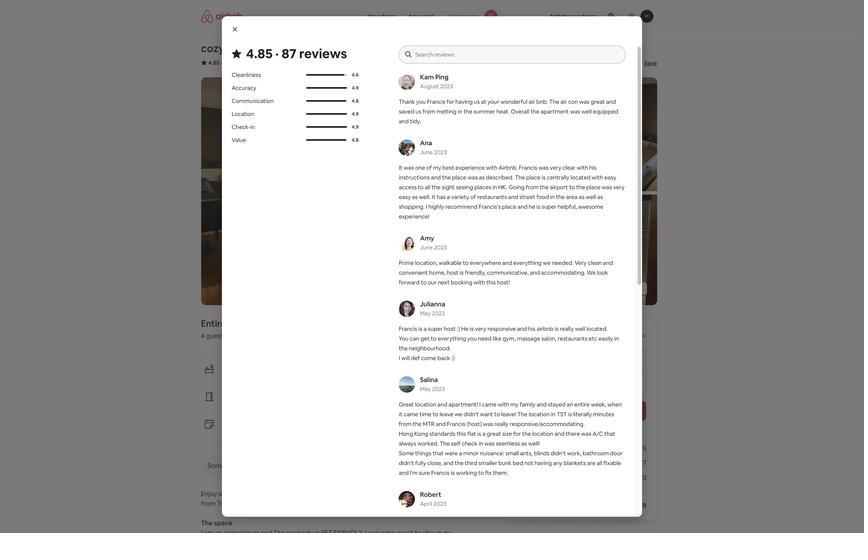 Task type: describe. For each thing, give the bounding box(es) containing it.
0 vertical spatial that
[[604, 430, 615, 438]]

booking
[[451, 279, 472, 286]]

place down most
[[530, 526, 544, 533]]

of inside the this place was awesome! it's right in the middle of the most central location in kowloon but it's an oasis in the noise, dust and insanity! the place is clean and quiet so onc
[[523, 516, 528, 523]]

0 horizontal spatial 2
[[227, 42, 233, 55]]

great location and apartment! i came with my family and stayed an entire week, when it came time to leave we didn't want to leave! the location in tst is literally minutes from the mtr and francis (host) was really responsive/accommodating. hong kong standards this flat is a great size for the location and there was a/c that always worked. the self check in was seemless as well! some things that were a minor nuisance: small ants, blinds didn't work, bathroom door didn't fully close, and the third smaller bunk bed not having any blankets are all fixable and i'm sure francis is working to fix them.
[[399, 401, 623, 477]]

salina
[[420, 376, 438, 384]]

and down saved
[[399, 118, 409, 125]]

x
[[532, 444, 535, 453]]

for inside "great location and apartment! i came with my family and stayed an entire week, when it came time to leave we didn't want to leave! the location in tst is literally minutes from the mtr and francis (host) was really responsive/accommodating. hong kong standards this flat is a great size for the location and there was a/c that always worked. the self check in was seemless as well! some things that were a minor nuisance: small ants, blinds didn't work, bathroom door didn't fully close, and the third smaller bunk bed not having any blankets are all fixable and i'm sure francis is working to fix them."
[[513, 430, 521, 438]]

2 horizontal spatial reviews
[[626, 332, 646, 339]]

was up awesome
[[602, 184, 612, 191]]

the inside thank you francis for having us at your wonderful air bnb. the air con was great and saved us from melting in the summer heat. overall the apartment was well equipped and tidy.
[[549, 98, 559, 105]]

0 vertical spatial very
[[550, 164, 561, 171]]

walkable
[[439, 259, 462, 267]]

1 vertical spatial of
[[470, 193, 476, 201]]

location down responsive/accommodating.
[[532, 430, 553, 438]]

value
[[232, 136, 246, 144]]

in down location
[[250, 123, 255, 131]]

the down bnb. at right top
[[531, 108, 539, 115]]

show inside button
[[599, 285, 613, 292]]

francis's
[[479, 203, 501, 211]]

language
[[385, 462, 413, 470]]

all inside "great location and apartment! i came with my family and stayed an entire week, when it came time to leave we didn't want to leave! the location in tst is literally minutes from the mtr and francis (host) was really responsive/accommodating. hong kong standards this flat is a great size for the location and there was a/c that always worked. the self check in was seemless as well! some things that were a minor nuisance: small ants, blinds didn't work, bathroom door didn't fully close, and the third smaller bunk bed not having any blankets are all fixable and i'm sure francis is working to fix them."
[[597, 460, 602, 467]]

be
[[574, 428, 581, 435]]

2 air from the left
[[561, 98, 567, 105]]

1 horizontal spatial you
[[548, 428, 557, 435]]

profile element
[[510, 0, 657, 33]]

you inside thank you francis for having us at your wonderful air bnb. the air con was great and saved us from melting in the summer heat. overall the apartment was well equipped and tidy.
[[416, 98, 426, 105]]

to right time
[[433, 411, 438, 418]]

mtr,
[[370, 42, 395, 55]]

sure
[[419, 469, 430, 477]]

back
[[437, 355, 450, 362]]

as up the places
[[479, 174, 485, 181]]

in inside thank you francis for having us at your wonderful air bnb. the air con was great and saved us from melting in the summer heat. overall the apartment was well equipped and tidy.
[[458, 108, 462, 115]]

was down want
[[483, 421, 493, 428]]

located
[[571, 174, 591, 181]]

was down con
[[570, 108, 580, 115]]

0 horizontal spatial easy
[[399, 193, 411, 201]]

0 horizontal spatial hong
[[303, 59, 317, 66]]

seemless
[[496, 440, 520, 448]]

kong inside 'button'
[[377, 59, 391, 66]]

photos
[[622, 285, 641, 292]]

with inside the prime location, walkable to everywhere and everything we needed. very clean and convenient home, host is friendly, communicative, and accommodating.  we look forward to our next booking with this host!
[[474, 279, 485, 286]]

and up equipped
[[606, 98, 616, 105]]

save
[[644, 59, 657, 67]]

great inside thank you francis for having us at your wonderful air bnb. the air con was great and saved us from melting in the summer heat. overall the apartment was well equipped and tidy.
[[591, 98, 605, 105]]

airport
[[550, 184, 568, 191]]

airbnb
[[537, 325, 553, 333]]

as up awesome
[[597, 193, 603, 201]]

one
[[415, 164, 425, 171]]

really inside francis is a super host :) he is very responsive and his airbnb is really well located. you can get to everything you need like gym, massage salon, restaurants etc easily in the neighbourhood. i will def come back :)
[[560, 325, 574, 333]]

the left most
[[530, 516, 539, 523]]

sight
[[442, 184, 455, 191]]

mins
[[297, 42, 320, 55]]

look
[[597, 269, 608, 276]]

4.85 · 87 reviews dialog
[[222, 16, 642, 533]]

0 horizontal spatial ·
[[221, 59, 222, 66]]

from up kong,
[[323, 42, 347, 55]]

place up seeing
[[452, 174, 466, 181]]

anywhere
[[367, 13, 395, 20]]

the left the third
[[455, 460, 464, 467]]

from inside it was one of my best experience with airbnb. francis was very clear with his instructions and the place was as described. the place is centrally located with easy access to all the sight seeing places in hk. going from the airport to the place was very easy as well. it has a variety of restaurants and street food in the area as well as shopping. i highly recommend francis's place and he is super helpful, awesome experience!
[[526, 184, 539, 191]]

4.85 inside dialog
[[246, 45, 273, 62]]

things
[[415, 450, 431, 457]]

apartment inside thank you francis for having us at your wonderful air bnb. the air con was great and saved us from melting in the summer heat. overall the apartment was well equipped and tidy.
[[541, 108, 569, 115]]

1 vertical spatial that
[[433, 450, 444, 457]]

a inside it was one of my best experience with airbnb. francis was very clear with his instructions and the place was as described. the place is centrally located with easy access to all the sight seeing places in hk. going from the airport to the place was very easy as well. it has a variety of restaurants and street food in the area as well as shopping. i highly recommend francis's place and he is super helpful, awesome experience!
[[447, 193, 450, 201]]

quiet
[[577, 526, 591, 533]]

highly
[[428, 203, 444, 211]]

the down time
[[413, 421, 422, 428]]

cozy 2 bedrooms 2 mins from tst mtr, pet friendly image 1 image
[[201, 77, 429, 305]]

i inside "great location and apartment! i came with my family and stayed an entire week, when it came time to leave we didn't want to leave! the location in tst is literally minutes from the mtr and francis (host) was really responsive/accommodating. hong kong standards this flat is a great size for the location and there was a/c that always worked. the self check in was seemless as well! some things that were a minor nuisance: small ants, blinds didn't work, bathroom door didn't fully close, and the third smaller bunk bed not having any blankets are all fixable and i'm sure francis is working to fix them."
[[479, 401, 481, 408]]

nuisance:
[[480, 450, 504, 457]]

easily
[[599, 335, 613, 342]]

restaurants inside it was one of my best experience with airbnb. francis was very clear with his instructions and the place was as described. the place is centrally located with easy access to all the sight seeing places in hk. going from the airport to the place was very easy as well. it has a variety of restaurants and street food in the area as well as shopping. i highly recommend francis's place and he is super helpful, awesome experience!
[[477, 193, 507, 201]]

enjoy
[[201, 490, 217, 498]]

4.9 for check-in
[[352, 124, 359, 130]]

and right communicative,
[[530, 269, 540, 276]]

fix
[[485, 469, 492, 477]]

robert april 2023
[[420, 491, 446, 508]]

and right instructions
[[431, 174, 441, 181]]

1 vertical spatial very
[[613, 184, 625, 191]]

accuracy
[[232, 84, 256, 92]]

in right right
[[488, 516, 492, 523]]

and left i'm
[[399, 469, 409, 477]]

clean inside the this place was awesome! it's right in the middle of the most central location in kowloon but it's an oasis in the noise, dust and insanity! the place is clean and quiet so onc
[[551, 526, 565, 533]]

location,
[[415, 259, 438, 267]]

show original language button
[[343, 462, 413, 470]]

was up nuisance:
[[484, 440, 495, 448]]

gym,
[[503, 335, 516, 342]]

salina may 2023
[[420, 376, 445, 393]]

hong kong, kowloon, hong kong
[[303, 59, 391, 66]]

located.
[[586, 325, 608, 333]]

having inside "great location and apartment! i came with my family and stayed an entire week, when it came time to leave we didn't want to leave! the location in tst is literally minutes from the mtr and francis (host) was really responsive/accommodating. hong kong standards this flat is a great size for the location and there was a/c that always worked. the self check in was seemless as well! some things that were a minor nuisance: small ants, blinds didn't work, bathroom door didn't fully close, and the third smaller bunk bed not having any blankets are all fixable and i'm sure francis is working to fix them."
[[535, 460, 552, 467]]

etc
[[589, 335, 597, 342]]

to inside francis is a super host :) he is very responsive and his airbnb is really well located. you can get to everything you need like gym, massage salon, restaurants etc easily in the neighbourhood. i will def come back :)
[[431, 335, 436, 342]]

1 horizontal spatial came
[[482, 401, 497, 408]]

and right the dust
[[485, 526, 495, 533]]

airbnb.
[[499, 164, 518, 171]]

location inside the this place was awesome! it's right in the middle of the most central location in kowloon but it's an oasis in the noise, dust and insanity! the place is clean and quiet so onc
[[574, 516, 595, 523]]

clean inside the prime location, walkable to everywhere and everything we needed. very clean and convenient home, host is friendly, communicative, and accommodating.  we look forward to our next booking with this host!
[[588, 259, 602, 267]]

the up sight
[[442, 174, 451, 181]]

with right the located
[[592, 174, 603, 181]]

close,
[[427, 460, 442, 467]]

the up well!
[[522, 430, 531, 438]]

need
[[478, 335, 491, 342]]

friendly,
[[465, 269, 486, 276]]

in right oasis
[[440, 526, 444, 533]]

ana image
[[399, 140, 415, 156]]

convenient
[[399, 269, 428, 276]]

to up area
[[569, 184, 575, 191]]

accommodating.
[[541, 269, 586, 276]]

experience
[[455, 164, 485, 171]]

1 air from the left
[[529, 98, 535, 105]]

bathroom
[[583, 450, 609, 457]]

my inside "great location and apartment! i came with my family and stayed an entire week, when it came time to leave we didn't want to leave! the location in tst is literally minutes from the mtr and francis (host) was really responsive/accommodating. hong kong standards this flat is a great size for the location and there was a/c that always worked. the self check in was seemless as well! some things that were a minor nuisance: small ants, blinds didn't work, bathroom door didn't fully close, and the third smaller bunk bed not having any blankets are all fixable and i'm sure francis is working to fix them."
[[510, 401, 518, 408]]

2 horizontal spatial didn't
[[551, 450, 566, 457]]

reserve
[[569, 407, 593, 415]]

and down were at bottom
[[444, 460, 453, 467]]

apartment!
[[449, 401, 478, 408]]

minor
[[463, 450, 479, 457]]

2023 inside the kam ping august 2023
[[440, 83, 453, 90]]

1 horizontal spatial it
[[432, 193, 435, 201]]

and right family
[[537, 401, 547, 408]]

guests inside button
[[460, 13, 478, 20]]

as right area
[[579, 193, 584, 201]]

stayed
[[548, 401, 566, 408]]

5
[[536, 444, 540, 453]]

francis is a super host :) he is very responsive and his airbnb is really well located. you can get to everything you need like gym, massage salon, restaurants etc easily in the neighbourhood. i will def come back :)
[[399, 325, 619, 362]]

minutes inside "great location and apartment! i came with my family and stayed an entire week, when it came time to leave we didn't want to leave! the location in tst is literally minutes from the mtr and francis (host) was really responsive/accommodating. hong kong standards this flat is a great size for the location and there was a/c that always worked. the self check in was seemless as well! some things that were a minor nuisance: small ants, blinds didn't work, bathroom door didn't fully close, and the third smaller bunk bed not having any blankets are all fixable and i'm sure francis is working to fix them."
[[593, 411, 614, 418]]

super inside it was one of my best experience with airbnb. francis was very clear with his instructions and the place was as described. the place is centrally located with easy access to all the sight seeing places in hk. going from the airport to the place was very easy as well. it has a variety of restaurants and street food in the area as well as shopping. i highly recommend francis's place and he is super helpful, awesome experience!
[[542, 203, 556, 211]]

francis down leave
[[447, 421, 465, 428]]

francis inside thank you francis for having us at your wonderful air bnb. the air con was great and saved us from melting in the summer heat. overall the apartment was well equipped and tidy.
[[427, 98, 445, 105]]

furnished
[[317, 490, 346, 498]]

small
[[505, 450, 519, 457]]

in up so
[[596, 516, 601, 523]]

rental
[[228, 318, 252, 329]]

kam ping image
[[399, 74, 415, 90]]

julianna may 2023
[[420, 300, 445, 317]]

francis down close,
[[431, 469, 450, 477]]

was down experience
[[468, 174, 478, 181]]

awesome!
[[438, 516, 464, 523]]

a right were at bottom
[[459, 450, 462, 457]]

some inside "great location and apartment! i came with my family and stayed an entire week, when it came time to leave we didn't want to leave! the location in tst is literally minutes from the mtr and francis (host) was really responsive/accommodating. hong kong standards this flat is a great size for the location and there was a/c that always worked. the self check in was seemless as well! some things that were a minor nuisance: small ants, blinds didn't work, bathroom door didn't fully close, and the third smaller bunk bed not having any blankets are all fixable and i'm sure francis is working to fix them."
[[399, 450, 414, 457]]

noise,
[[456, 526, 471, 533]]

$244 for $244 x 5 nights
[[515, 444, 530, 453]]

bedrooms
[[235, 42, 286, 55]]

0 vertical spatial tst
[[349, 42, 368, 55]]

2023 for robert
[[433, 500, 446, 508]]

0 vertical spatial easy
[[604, 174, 616, 181]]

kam ping august 2023
[[420, 73, 453, 90]]

0 horizontal spatial some
[[207, 462, 225, 470]]

and down going
[[508, 193, 518, 201]]

was right con
[[579, 98, 589, 105]]

bed
[[513, 460, 523, 467]]

door
[[610, 450, 623, 457]]

was up instructions
[[404, 164, 414, 171]]

with inside "great location and apartment! i came with my family and stayed an entire week, when it came time to leave we didn't want to leave! the location in tst is literally minutes from the mtr and francis (host) was really responsive/accommodating. hong kong standards this flat is a great size for the location and there was a/c that always worked. the self check in was seemless as well! some things that were a minor nuisance: small ants, blinds didn't work, bathroom door didn't fully close, and the third smaller bunk bed not having any blankets are all fixable and i'm sure francis is working to fix them."
[[498, 401, 509, 408]]

1 vertical spatial :)
[[451, 355, 455, 362]]

to up well.
[[418, 184, 424, 191]]

fixable
[[604, 460, 621, 467]]

right
[[474, 516, 487, 523]]

was left a/c
[[581, 430, 591, 438]]

as left well.
[[412, 193, 418, 201]]

cozy 2 bedrooms 2 mins from tst mtr, pet friendly image 3 image
[[432, 195, 543, 305]]

show all photos
[[599, 285, 641, 292]]

the up the insanity!
[[494, 516, 502, 523]]

in inside "enjoy a lovely stay in my luxe, tastefully furnished 2 bedroom apartment minutes away from tsim sha tsui mtr"
[[256, 490, 261, 498]]

our
[[428, 279, 437, 286]]

0 vertical spatial didn't
[[464, 411, 479, 418]]

cozy 2 bedrooms 2 mins from tst mtr, pet friendly image 4 image
[[546, 77, 657, 191]]

for inside thank you francis for having us at your wonderful air bnb. the air con was great and saved us from melting in the summer heat. overall the apartment was well equipped and tidy.
[[447, 98, 454, 105]]

place up it's
[[411, 516, 425, 523]]

well inside francis is a super host :) he is very responsive and his airbnb is really well located. you can get to everything you need like gym, massage salon, restaurants etc easily in the neighbourhood. i will def come back :)
[[575, 325, 585, 333]]

ants,
[[520, 450, 533, 457]]

2 inside "enjoy a lovely stay in my luxe, tastefully furnished 2 bedroom apartment minutes away from tsim sha tsui mtr"
[[347, 490, 351, 498]]

leave!
[[501, 411, 516, 418]]

mtr inside "enjoy a lovely stay in my luxe, tastefully furnished 2 bedroom apartment minutes away from tsim sha tsui mtr"
[[258, 500, 271, 508]]

0 horizontal spatial didn't
[[399, 460, 414, 467]]

prime
[[399, 259, 414, 267]]

my inside "enjoy a lovely stay in my luxe, tastefully furnished 2 bedroom apartment minutes away from tsim sha tsui mtr"
[[262, 490, 272, 498]]

was up "centrally"
[[539, 164, 549, 171]]

$244 for $244 night
[[515, 329, 536, 340]]

1 horizontal spatial hong
[[361, 59, 376, 66]]

kam ping image
[[399, 74, 415, 90]]

place down the located
[[586, 184, 601, 191]]

julianna image
[[399, 301, 415, 317]]

0 horizontal spatial came
[[404, 411, 418, 418]]

very inside francis is a super host :) he is very responsive and his airbnb is really well located. you can get to everything you need like gym, massage salon, restaurants etc easily in the neighbourhood. i will def come back :)
[[475, 325, 486, 333]]

to left our
[[421, 279, 427, 286]]

instructions
[[399, 174, 430, 181]]

with up the located
[[577, 164, 588, 171]]

guests inside entire rental unit hosted by francis 4 guests
[[206, 332, 226, 340]]

a inside "enjoy a lovely stay in my luxe, tastefully furnished 2 bedroom apartment minutes away from tsim sha tsui mtr"
[[218, 490, 222, 498]]

ana image
[[399, 140, 415, 156]]

having inside thank you francis for having us at your wonderful air bnb. the air con was great and saved us from melting in the summer heat. overall the apartment was well equipped and tidy.
[[455, 98, 473, 105]]

2 horizontal spatial ·
[[616, 332, 617, 339]]

and left there
[[555, 430, 565, 438]]

and up standards
[[436, 421, 446, 428]]

in down stayed
[[551, 411, 556, 418]]

0 vertical spatial of
[[426, 164, 432, 171]]

with up described.
[[486, 164, 497, 171]]

in inside francis is a super host :) he is very responsive and his airbnb is really well located. you can get to everything you need like gym, massage salon, restaurants etc easily in the neighbourhood. i will def come back :)
[[614, 335, 619, 342]]

them.
[[493, 469, 508, 477]]

place right francis's at the right top of page
[[502, 203, 516, 211]]

family
[[520, 401, 535, 408]]

the left space
[[201, 519, 213, 528]]

amy
[[420, 234, 434, 243]]

most
[[540, 516, 553, 523]]

1 horizontal spatial :)
[[457, 325, 460, 333]]

melting
[[437, 108, 457, 115]]

you won't be charged yet
[[548, 428, 614, 435]]

june for amy
[[420, 244, 433, 251]]

the down standards
[[440, 440, 450, 448]]

the inside the this place was awesome! it's right in the middle of the most central location in kowloon but it's an oasis in the noise, dust and insanity! the place is clean and quiet so onc
[[519, 526, 529, 533]]

when
[[608, 401, 622, 408]]

2023 for ana
[[434, 149, 447, 156]]

in left hk.
[[493, 184, 497, 191]]

2 horizontal spatial 87
[[619, 332, 625, 339]]

well.
[[419, 193, 431, 201]]

anywhere button
[[357, 7, 402, 26]]

bunk
[[498, 460, 512, 467]]

luxe,
[[273, 490, 287, 498]]

0 vertical spatial it
[[399, 164, 403, 171]]

experience!
[[399, 213, 429, 220]]

june for ana
[[420, 149, 433, 156]]

and left he
[[518, 203, 527, 211]]

add
[[448, 13, 459, 20]]

the left sight
[[432, 184, 441, 191]]

thank you francis for having us at your wonderful air bnb. the air con was great and saved us from melting in the summer heat. overall the apartment was well equipped and tidy.
[[399, 98, 618, 125]]

and up leave
[[437, 401, 447, 408]]

communicative,
[[487, 269, 529, 276]]

place up the street
[[526, 174, 540, 181]]

0 horizontal spatial 4.85
[[208, 59, 220, 66]]



Task type: locate. For each thing, give the bounding box(es) containing it.
4.6 out of 5.0 image
[[306, 74, 348, 76], [306, 74, 345, 76]]

1 horizontal spatial all
[[597, 460, 602, 467]]

you left 'can'
[[399, 335, 409, 342]]

hong down mtr,
[[361, 59, 376, 66]]

$244 left x
[[515, 444, 530, 453]]

is inside the prime location, walkable to everywhere and everything we needed. very clean and convenient home, host is friendly, communicative, and accommodating.  we look forward to our next booking with this host!
[[460, 269, 464, 276]]

2 up "87 reviews" button
[[227, 42, 233, 55]]

easy right the located
[[604, 174, 616, 181]]

everything inside the prime location, walkable to everywhere and everything we needed. very clean and convenient home, host is friendly, communicative, and accommodating.  we look forward to our next booking with this host!
[[513, 259, 542, 267]]

of right variety
[[470, 193, 476, 201]]

was inside the this place was awesome! it's right in the middle of the most central location in kowloon but it's an oasis in the noise, dust and insanity! the place is clean and quiet so onc
[[426, 516, 436, 523]]

1 vertical spatial host
[[444, 325, 456, 333]]

the down the located
[[576, 184, 585, 191]]

1 horizontal spatial my
[[433, 164, 441, 171]]

2023 for salina
[[432, 386, 445, 393]]

1 vertical spatial has
[[239, 462, 249, 470]]

you
[[399, 335, 409, 342], [548, 428, 557, 435]]

well inside it was one of my best experience with airbnb. francis was very clear with his instructions and the place was as described. the place is centrally located with easy access to all the sight seeing places in hk. going from the airport to the place was very easy as well. it has a variety of restaurants and street food in the area as well as shopping. i highly recommend francis's place and he is super helpful, awesome experience!
[[586, 193, 596, 201]]

the up going
[[515, 174, 525, 181]]

came
[[482, 401, 497, 408], [404, 411, 418, 418]]

a right flat
[[482, 430, 486, 438]]

of right middle
[[523, 516, 528, 523]]

from down it
[[399, 421, 412, 428]]

2 vertical spatial of
[[523, 516, 528, 523]]

mtr inside "great location and apartment! i came with my family and stayed an entire week, when it came time to leave we didn't want to leave! the location in tst is literally minutes from the mtr and francis (host) was really responsive/accommodating. hong kong standards this flat is a great size for the location and there was a/c that always worked. the self check in was seemless as well! some things that were a minor nuisance: small ants, blinds didn't work, bathroom door didn't fully close, and the third smaller bunk bed not having any blankets are all fixable and i'm sure francis is working to fix them."
[[423, 421, 435, 428]]

2 horizontal spatial very
[[613, 184, 625, 191]]

1 vertical spatial having
[[535, 460, 552, 467]]

julianna image
[[399, 301, 415, 317]]

hong inside "great location and apartment! i came with my family and stayed an entire week, when it came time to leave we didn't want to leave! the location in tst is literally minutes from the mtr and francis (host) was really responsive/accommodating. hong kong standards this flat is a great size for the location and there was a/c that always worked. the self check in was seemless as well! some things that were a minor nuisance: small ants, blinds didn't work, bathroom door didn't fully close, and the third smaller bunk bed not having any blankets are all fixable and i'm sure francis is working to fix them."
[[399, 430, 413, 438]]

2023
[[440, 83, 453, 90], [434, 149, 447, 156], [434, 244, 447, 251], [432, 310, 445, 317], [432, 386, 445, 393], [433, 500, 446, 508]]

his inside it was one of my best experience with airbnb. francis was very clear with his instructions and the place was as described. the place is centrally located with easy access to all the sight seeing places in hk. going from the airport to the place was very easy as well. it has a variety of restaurants and street food in the area as well as shopping. i highly recommend francis's place and he is super helpful, awesome experience!
[[589, 164, 596, 171]]

summer
[[474, 108, 495, 115]]

clean down central
[[551, 526, 565, 533]]

francis inside it was one of my best experience with airbnb. francis was very clear with his instructions and the place was as described. the place is centrally located with easy access to all the sight seeing places in hk. going from the airport to the place was very easy as well. it has a variety of restaurants and street food in the area as well as shopping. i highly recommend francis's place and he is super helpful, awesome experience!
[[519, 164, 537, 171]]

0 vertical spatial mtr
[[423, 421, 435, 428]]

hong
[[303, 59, 317, 66], [361, 59, 376, 66], [399, 430, 413, 438]]

hong up always
[[399, 430, 413, 438]]

may for julianna
[[420, 310, 431, 317]]

location up responsive/accommodating.
[[529, 411, 550, 418]]

1 may from the top
[[420, 310, 431, 317]]

came up want
[[482, 401, 497, 408]]

we down apartment!
[[455, 411, 462, 418]]

2023 for julianna
[[432, 310, 445, 317]]

his inside francis is a super host :) he is very responsive and his airbnb is really well located. you can get to everything you need like gym, massage salon, restaurants etc easily in the neighbourhood. i will def come back :)
[[528, 325, 535, 333]]

the
[[549, 98, 559, 105], [515, 174, 525, 181], [517, 411, 527, 418], [440, 440, 450, 448], [201, 519, 213, 528], [519, 526, 529, 533]]

67 sm ( 720 square feet) usable floor area image
[[432, 77, 543, 191]]

and down central
[[566, 526, 576, 533]]

it's
[[465, 516, 473, 523]]

to up friendly,
[[463, 259, 469, 267]]

julianna
[[420, 300, 445, 309]]

1 $244 from the top
[[515, 329, 536, 340]]

is inside the this place was awesome! it's right in the middle of the most central location in kowloon but it's an oasis in the noise, dust and insanity! the place is clean and quiet so onc
[[545, 526, 549, 533]]

bedroom
[[352, 490, 380, 498]]

0 vertical spatial restaurants
[[477, 193, 507, 201]]

we inside "great location and apartment! i came with my family and stayed an entire week, when it came time to leave we didn't want to leave! the location in tst is literally minutes from the mtr and francis (host) was really responsive/accommodating. hong kong standards this flat is a great size for the location and there was a/c that always worked. the self check in was seemless as well! some things that were a minor nuisance: small ants, blinds didn't work, bathroom door didn't fully close, and the third smaller bunk bed not having any blankets are all fixable and i'm sure francis is working to fix them."
[[455, 411, 462, 418]]

1 horizontal spatial an
[[567, 401, 573, 408]]

none search field containing anywhere
[[357, 7, 501, 26]]

from inside thank you francis for having us at your wonderful air bnb. the air con was great and saved us from melting in the summer heat. overall the apartment was well equipped and tidy.
[[423, 108, 435, 115]]

minutes up april
[[415, 490, 439, 498]]

1 vertical spatial tst
[[557, 411, 567, 418]]

cleaning fee
[[515, 459, 553, 467]]

pet
[[397, 42, 416, 55]]

87 right 'easily' on the bottom of page
[[619, 332, 625, 339]]

and up communicative,
[[502, 259, 512, 267]]

you inside francis is a super host :) he is very responsive and his airbnb is really well located. you can get to everything you need like gym, massage salon, restaurants etc easily in the neighbourhood. i will def come back :)
[[467, 335, 477, 342]]

all inside it was one of my best experience with airbnb. francis was very clear with his instructions and the place was as described. the place is centrally located with easy access to all the sight seeing places in hk. going from the airport to the place was very easy as well. it has a variety of restaurants and street food in the area as well as shopping. i highly recommend francis's place and he is super helpful, awesome experience!
[[425, 184, 430, 191]]

show left original
[[343, 462, 359, 470]]

thank
[[399, 98, 415, 105]]

1 horizontal spatial everything
[[513, 259, 542, 267]]

from inside "enjoy a lovely stay in my luxe, tastefully furnished 2 bedroom apartment minutes away from tsim sha tsui mtr"
[[201, 500, 216, 508]]

0 horizontal spatial that
[[433, 450, 444, 457]]

2023 inside the ana june 2023
[[434, 149, 447, 156]]

tidy.
[[410, 118, 421, 125]]

can
[[410, 335, 419, 342]]

time
[[419, 411, 431, 418]]

2 horizontal spatial i
[[479, 401, 481, 408]]

cleaning
[[515, 459, 541, 467]]

minutes down week,
[[593, 411, 614, 418]]

everything inside francis is a super host :) he is very responsive and his airbnb is really well located. you can get to everything you need like gym, massage salon, restaurants etc easily in the neighbourhood. i will def come back :)
[[438, 335, 466, 342]]

1 horizontal spatial mtr
[[423, 421, 435, 428]]

everything
[[513, 259, 542, 267], [438, 335, 466, 342]]

super up get
[[428, 325, 443, 333]]

$244 x 5 nights button
[[515, 444, 560, 453]]

2 vertical spatial very
[[475, 325, 486, 333]]

reserve button
[[515, 401, 646, 421]]

cozy 2 bedrooms 2 mins from tst mtr, pet friendly
[[201, 42, 466, 55]]

places
[[474, 184, 491, 191]]

a up tsim
[[218, 490, 222, 498]]

2 4.8 from the top
[[352, 137, 359, 143]]

(host)
[[467, 421, 482, 428]]

1 vertical spatial apartment
[[382, 490, 414, 498]]

has inside it was one of my best experience with airbnb. francis was very clear with his instructions and the place was as described. the place is centrally located with easy access to all the sight seeing places in hk. going from the airport to the place was very easy as well. it has a variety of restaurants and street food in the area as well as shopping. i highly recommend francis's place and he is super helpful, awesome experience!
[[437, 193, 446, 201]]

2023 inside amy june 2023
[[434, 244, 447, 251]]

any week button
[[401, 7, 441, 26]]

hk.
[[498, 184, 507, 191]]

amy image
[[399, 235, 415, 251], [399, 235, 415, 251]]

0 horizontal spatial has
[[239, 462, 249, 470]]

it was one of my best experience with airbnb. francis was very clear with his instructions and the place was as described. the place is centrally located with easy access to all the sight seeing places in hk. going from the airport to the place was very easy as well. it has a variety of restaurants and street food in the area as well as shopping. i highly recommend francis's place and he is super helpful, awesome experience!
[[399, 164, 625, 220]]

2 vertical spatial my
[[262, 490, 272, 498]]

central
[[555, 516, 573, 523]]

2023 down 'robert' at bottom
[[433, 500, 446, 508]]

1 horizontal spatial apartment
[[541, 108, 569, 115]]

1 horizontal spatial having
[[535, 460, 552, 467]]

0 vertical spatial my
[[433, 164, 441, 171]]

entire rental unit hosted by francis 4 guests
[[201, 318, 346, 340]]

ping
[[435, 73, 449, 81]]

from inside "great location and apartment! i came with my family and stayed an entire week, when it came time to leave we didn't want to leave! the location in tst is literally minutes from the mtr and francis (host) was really responsive/accommodating. hong kong standards this flat is a great size for the location and there was a/c that always worked. the self check in was seemless as well! some things that were a minor nuisance: small ants, blinds didn't work, bathroom door didn't fully close, and the third smaller bunk bed not having any blankets are all fixable and i'm sure francis is working to fix them."
[[399, 421, 412, 428]]

june inside the ana june 2023
[[420, 149, 433, 156]]

needed.
[[552, 259, 573, 267]]

to right want
[[494, 411, 500, 418]]

4.85 · 87 reviews inside dialog
[[246, 45, 347, 62]]

1 horizontal spatial us
[[474, 98, 480, 105]]

my inside it was one of my best experience with airbnb. francis was very clear with his instructions and the place was as described. the place is centrally located with easy access to all the sight seeing places in hk. going from the airport to the place was very easy as well. it has a variety of restaurants and street food in the area as well as shopping. i highly recommend francis's place and he is super helpful, awesome experience!
[[433, 164, 441, 171]]

he
[[461, 325, 469, 333]]

1 vertical spatial june
[[420, 244, 433, 251]]

the up food
[[540, 184, 549, 191]]

0 horizontal spatial this
[[457, 430, 466, 438]]

location up time
[[415, 401, 436, 408]]

may inside julianna may 2023
[[420, 310, 431, 317]]

stay
[[242, 490, 254, 498]]

0 vertical spatial june
[[420, 149, 433, 156]]

the down family
[[517, 411, 527, 418]]

1 vertical spatial we
[[455, 411, 462, 418]]

all left photos
[[615, 285, 621, 292]]

great inside "great location and apartment! i came with my family and stayed an entire week, when it came time to leave we didn't want to leave! the location in tst is literally minutes from the mtr and francis (host) was really responsive/accommodating. hong kong standards this flat is a great size for the location and there was a/c that always worked. the self check in was seemless as well! some things that were a minor nuisance: small ants, blinds didn't work, bathroom door didn't fully close, and the third smaller bunk bed not having any blankets are all fixable and i'm sure francis is working to fix them."
[[487, 430, 501, 438]]

cozy
[[201, 42, 224, 55]]

any
[[408, 13, 419, 20]]

0 horizontal spatial 87
[[224, 59, 230, 66]]

an inside the this place was awesome! it's right in the middle of the most central location in kowloon but it's an oasis in the noise, dust and insanity! the place is clean and quiet so onc
[[418, 526, 424, 533]]

1 vertical spatial you
[[548, 428, 557, 435]]

0 horizontal spatial really
[[495, 421, 508, 428]]

easy
[[604, 174, 616, 181], [399, 193, 411, 201]]

1 4.8 from the top
[[352, 98, 359, 104]]

everything down he
[[438, 335, 466, 342]]

you
[[416, 98, 426, 105], [467, 335, 477, 342]]

add guests button
[[441, 7, 501, 26]]

that
[[604, 430, 615, 438], [433, 450, 444, 457]]

size
[[502, 430, 512, 438]]

francis up 'can'
[[399, 325, 417, 333]]

:) left he
[[457, 325, 460, 333]]

4.8 for value
[[352, 137, 359, 143]]

as inside "great location and apartment! i came with my family and stayed an entire week, when it came time to leave we didn't want to leave! the location in tst is literally minutes from the mtr and francis (host) was really responsive/accommodating. hong kong standards this flat is a great size for the location and there was a/c that always worked. the self check in was seemless as well! some things that were a minor nuisance: small ants, blinds didn't work, bathroom door didn't fully close, and the third smaller bunk bed not having any blankets are all fixable and i'm sure francis is working to fix them."
[[521, 440, 527, 448]]

having left at
[[455, 98, 473, 105]]

this inside the prime location, walkable to everywhere and everything we needed. very clean and convenient home, host is friendly, communicative, and accommodating.  we look forward to our next booking with this host!
[[486, 279, 496, 286]]

0 vertical spatial well
[[581, 108, 592, 115]]

:) right back
[[451, 355, 455, 362]]

host inside francis is a super host :) he is very responsive and his airbnb is really well located. you can get to everything you need like gym, massage salon, restaurants etc easily in the neighbourhood. i will def come back :)
[[444, 325, 456, 333]]

0 horizontal spatial we
[[455, 411, 462, 418]]

1 horizontal spatial very
[[550, 164, 561, 171]]

2 $244 from the top
[[515, 444, 530, 453]]

0 vertical spatial his
[[589, 164, 596, 171]]

the left summer on the right of page
[[464, 108, 472, 115]]

work,
[[567, 450, 581, 457]]

0 vertical spatial some
[[399, 450, 414, 457]]

87 inside dialog
[[282, 45, 297, 62]]

host down walkable at the right
[[447, 269, 459, 276]]

it up instructions
[[399, 164, 403, 171]]

the inside francis is a super host :) he is very responsive and his airbnb is really well located. you can get to everything you need like gym, massage salon, restaurants etc easily in the neighbourhood. i will def come back :)
[[399, 345, 408, 352]]

1 vertical spatial show
[[343, 462, 359, 470]]

and inside francis is a super host :) he is very responsive and his airbnb is really well located. you can get to everything you need like gym, massage salon, restaurants etc easily in the neighbourhood. i will def come back :)
[[517, 325, 527, 333]]

Search reviews, Press 'Enter' to search text field
[[415, 50, 618, 59]]

0 vertical spatial host
[[447, 269, 459, 276]]

4.8 for communication
[[352, 98, 359, 104]]

1 vertical spatial some
[[207, 462, 225, 470]]

you left won't
[[548, 428, 557, 435]]

it
[[399, 411, 402, 418]]

you inside francis is a super host :) he is very responsive and his airbnb is really well located. you can get to everything you need like gym, massage salon, restaurants etc easily in the neighbourhood. i will def come back :)
[[399, 335, 409, 342]]

the down airport
[[556, 193, 565, 201]]

2023 for amy
[[434, 244, 447, 251]]

won't
[[558, 428, 573, 435]]

0 vertical spatial you
[[399, 335, 409, 342]]

0 horizontal spatial i
[[399, 355, 400, 362]]

us left at
[[474, 98, 480, 105]]

his up massage
[[528, 325, 535, 333]]

4.6
[[352, 72, 359, 78]]

all up well.
[[425, 184, 430, 191]]

1 horizontal spatial air
[[561, 98, 567, 105]]

well inside thank you francis for having us at your wonderful air bnb. the air con was great and saved us from melting in the summer heat. overall the apartment was well equipped and tidy.
[[581, 108, 592, 115]]

responsive/accommodating.
[[510, 421, 585, 428]]

salina image
[[399, 377, 415, 393]]

1 horizontal spatial clean
[[588, 259, 602, 267]]

tastefully
[[288, 490, 316, 498]]

1 vertical spatial great
[[487, 430, 501, 438]]

june inside amy june 2023
[[420, 244, 433, 251]]

0 horizontal spatial tst
[[349, 42, 368, 55]]

a inside francis is a super host :) he is very responsive and his airbnb is really well located. you can get to everything you need like gym, massage salon, restaurants etc easily in the neighbourhood. i will def come back :)
[[424, 325, 427, 333]]

1 vertical spatial came
[[404, 411, 418, 418]]

great left size
[[487, 430, 501, 438]]

standards
[[429, 430, 455, 438]]

always
[[399, 440, 416, 448]]

minutes inside "enjoy a lovely stay in my luxe, tastefully furnished 2 bedroom apartment minutes away from tsim sha tsui mtr"
[[415, 490, 439, 498]]

us
[[474, 98, 480, 105], [415, 108, 421, 115]]

this left host!
[[486, 279, 496, 286]]

you right "thank"
[[416, 98, 426, 105]]

described.
[[486, 174, 514, 181]]

0 horizontal spatial having
[[455, 98, 473, 105]]

1 horizontal spatial didn't
[[464, 411, 479, 418]]

apartment inside "enjoy a lovely stay in my luxe, tastefully furnished 2 bedroom apartment minutes away from tsim sha tsui mtr"
[[382, 490, 414, 498]]

lovely
[[223, 490, 241, 498]]

0 vertical spatial this
[[486, 279, 496, 286]]

4.8 out of 5.0 image
[[306, 100, 348, 102], [306, 100, 346, 102], [306, 139, 348, 141], [306, 139, 346, 141]]

1 horizontal spatial you
[[467, 335, 477, 342]]

we
[[587, 269, 596, 276]]

1 horizontal spatial 2
[[289, 42, 295, 55]]

in right stay
[[256, 490, 261, 498]]

host left he
[[444, 325, 456, 333]]

3 4.9 from the top
[[352, 124, 359, 130]]

guests down 'entire'
[[206, 332, 226, 340]]

1 vertical spatial kong
[[414, 430, 428, 438]]

kong inside "great location and apartment! i came with my family and stayed an entire week, when it came time to leave we didn't want to leave! the location in tst is literally minutes from the mtr and francis (host) was really responsive/accommodating. hong kong standards this flat is a great size for the location and there was a/c that always worked. the self check in was seemless as well! some things that were a minor nuisance: small ants, blinds didn't work, bathroom door didn't fully close, and the third smaller bunk bed not having any blankets are all fixable and i'm sure francis is working to fix them."
[[414, 430, 428, 438]]

1 horizontal spatial super
[[542, 203, 556, 211]]

1 horizontal spatial has
[[437, 193, 446, 201]]

0 horizontal spatial air
[[529, 98, 535, 105]]

0 vertical spatial i
[[426, 203, 427, 211]]

area
[[566, 193, 578, 201]]

0 horizontal spatial us
[[415, 108, 421, 115]]

1 horizontal spatial we
[[543, 259, 551, 267]]

2 horizontal spatial 4.85
[[603, 332, 615, 339]]

4.9 for location
[[352, 111, 359, 117]]

0 horizontal spatial it
[[399, 164, 403, 171]]

come
[[421, 355, 436, 362]]

my left luxe, on the bottom of page
[[262, 490, 272, 498]]

1 vertical spatial us
[[415, 108, 421, 115]]

awesome
[[578, 203, 603, 211]]

4
[[201, 332, 205, 340]]

apartment down bnb. at right top
[[541, 108, 569, 115]]

0 horizontal spatial great
[[487, 430, 501, 438]]

i up want
[[479, 401, 481, 408]]

your
[[488, 98, 499, 105]]

2 horizontal spatial of
[[523, 516, 528, 523]]

2 horizontal spatial hong
[[399, 430, 413, 438]]

2 vertical spatial didn't
[[399, 460, 414, 467]]

so
[[592, 526, 598, 533]]

tst inside "great location and apartment! i came with my family and stayed an entire week, when it came time to leave we didn't want to leave! the location in tst is literally minutes from the mtr and francis (host) was really responsive/accommodating. hong kong standards this flat is a great size for the location and there was a/c that always worked. the self check in was seemless as well! some things that were a minor nuisance: small ants, blinds didn't work, bathroom door didn't fully close, and the third smaller bunk bed not having any blankets are all fixable and i'm sure francis is working to fix them."
[[557, 411, 567, 418]]

as left well!
[[521, 440, 527, 448]]

francis inside francis is a super host :) he is very responsive and his airbnb is really well located. you can get to everything you need like gym, massage salon, restaurants etc easily in the neighbourhood. i will def come back :)
[[399, 325, 417, 333]]

1 vertical spatial super
[[428, 325, 443, 333]]

guests right add at the right top of the page
[[460, 13, 478, 20]]

i inside it was one of my best experience with airbnb. francis was very clear with his instructions and the place was as described. the place is centrally located with easy access to all the sight seeing places in hk. going from the airport to the place was very easy as well. it has a variety of restaurants and street food in the area as well as shopping. i highly recommend francis's place and he is super helpful, awesome experience!
[[426, 203, 427, 211]]

super inside francis is a super host :) he is very responsive and his airbnb is really well located. you can get to everything you need like gym, massage salon, restaurants etc easily in the neighbourhood. i will def come back :)
[[428, 325, 443, 333]]

the space
[[201, 519, 232, 528]]

robert
[[420, 491, 441, 499]]

0 horizontal spatial :)
[[451, 355, 455, 362]]

overall
[[511, 108, 529, 115]]

from left melting in the top of the page
[[423, 108, 435, 115]]

2 vertical spatial i
[[479, 401, 481, 408]]

really right the airbnb
[[560, 325, 574, 333]]

1 vertical spatial an
[[418, 526, 424, 533]]

restaurants inside francis is a super host :) he is very responsive and his airbnb is really well located. you can get to everything you need like gym, massage salon, restaurants etc easily in the neighbourhood. i will def come back :)
[[558, 335, 587, 342]]

i left the will
[[399, 355, 400, 362]]

share
[[611, 59, 626, 67]]

0 horizontal spatial for
[[447, 98, 454, 105]]

$244 left the airbnb
[[515, 329, 536, 340]]

location
[[415, 401, 436, 408], [529, 411, 550, 418], [532, 430, 553, 438], [574, 516, 595, 523]]

1 vertical spatial guests
[[206, 332, 226, 340]]

1 horizontal spatial easy
[[604, 174, 616, 181]]

1 vertical spatial 4.9
[[352, 111, 359, 117]]

2 may from the top
[[420, 386, 431, 393]]

2 june from the top
[[420, 244, 433, 251]]

reviews inside dialog
[[299, 45, 347, 62]]

the down awesome!
[[445, 526, 454, 533]]

host inside the prime location, walkable to everywhere and everything we needed. very clean and convenient home, host is friendly, communicative, and accommodating.  we look forward to our next booking with this host!
[[447, 269, 459, 276]]

a/c
[[593, 430, 603, 438]]

tst up kowloon,
[[349, 42, 368, 55]]

2 4.9 from the top
[[352, 111, 359, 117]]

blankets
[[564, 460, 586, 467]]

None search field
[[357, 7, 501, 26]]

2 vertical spatial well
[[575, 325, 585, 333]]

0 vertical spatial kong
[[377, 59, 391, 66]]

francis is a superhost. learn more about francis. image
[[444, 318, 467, 341], [444, 318, 467, 341]]

from up the street
[[526, 184, 539, 191]]

· inside dialog
[[275, 45, 279, 62]]

equipped
[[593, 108, 618, 115]]

night
[[538, 331, 554, 340]]

worked.
[[417, 440, 439, 448]]

well!
[[528, 440, 540, 448]]

2023 inside julianna may 2023
[[432, 310, 445, 317]]

not
[[524, 460, 533, 467]]

this inside "great location and apartment! i came with my family and stayed an entire week, when it came time to leave we didn't want to leave! the location in tst is literally minutes from the mtr and francis (host) was really responsive/accommodating. hong kong standards this flat is a great size for the location and there was a/c that always worked. the self check in was seemless as well! some things that were a minor nuisance: small ants, blinds didn't work, bathroom door didn't fully close, and the third smaller bunk bed not having any blankets are all fixable and i'm sure francis is working to fix them."
[[457, 430, 466, 438]]

4.9 out of 5.0 image
[[306, 87, 348, 89], [306, 87, 347, 89], [306, 113, 348, 115], [306, 113, 347, 115], [306, 126, 348, 128], [306, 126, 347, 128]]

food
[[536, 193, 549, 201]]

2 vertical spatial all
[[597, 460, 602, 467]]

kong down mtr,
[[377, 59, 391, 66]]

0 vertical spatial guests
[[460, 13, 478, 20]]

to left the fix
[[478, 469, 484, 477]]

his up the located
[[589, 164, 596, 171]]

minutes
[[593, 411, 614, 418], [415, 490, 439, 498]]

0 vertical spatial having
[[455, 98, 473, 105]]

any
[[553, 460, 562, 467]]

all right are
[[597, 460, 602, 467]]

$1,219
[[628, 444, 646, 453]]

fully equipped kitchen image
[[546, 195, 657, 305]]

$244 night
[[515, 329, 554, 340]]

salina image
[[399, 377, 415, 393]]

0 horizontal spatial everything
[[438, 335, 466, 342]]

0 vertical spatial great
[[591, 98, 605, 105]]

4.85 right etc
[[603, 332, 615, 339]]

and up look
[[603, 259, 613, 267]]

may down 'julianna'
[[420, 310, 431, 317]]

away
[[441, 490, 456, 498]]

well up awesome
[[586, 193, 596, 201]]

original
[[361, 462, 383, 470]]

i
[[426, 203, 427, 211], [399, 355, 400, 362], [479, 401, 481, 408]]

oasis
[[425, 526, 438, 533]]

robert image
[[399, 491, 415, 508], [399, 491, 415, 508]]

everything up communicative,
[[513, 259, 542, 267]]

0 horizontal spatial minutes
[[415, 490, 439, 498]]

having down blinds
[[535, 460, 552, 467]]

week
[[420, 13, 435, 20]]

this
[[399, 516, 409, 523]]

very
[[575, 259, 587, 267]]

save button
[[631, 56, 660, 70]]

0 horizontal spatial reviews
[[232, 59, 252, 66]]

1 vertical spatial his
[[528, 325, 535, 333]]

4.9 for accuracy
[[352, 85, 359, 91]]

1 vertical spatial it
[[432, 193, 435, 201]]

4.85 up cleanliness
[[246, 45, 273, 62]]

an inside "great location and apartment! i came with my family and stayed an entire week, when it came time to leave we didn't want to leave! the location in tst is literally minutes from the mtr and francis (host) was really responsive/accommodating. hong kong standards this flat is a great size for the location and there was a/c that always worked. the self check in was seemless as well! some things that were a minor nuisance: small ants, blinds didn't work, bathroom door didn't fully close, and the third smaller bunk bed not having any blankets are all fixable and i'm sure francis is working to fix them."
[[567, 401, 573, 408]]

us up tidy.
[[415, 108, 421, 115]]

87 reviews button
[[224, 59, 252, 67]]

may for salina
[[420, 386, 431, 393]]

1 4.9 from the top
[[352, 85, 359, 91]]

like
[[493, 335, 501, 342]]

great up equipped
[[591, 98, 605, 105]]

2023 inside salina may 2023
[[432, 386, 445, 393]]

all inside button
[[615, 285, 621, 292]]

really inside "great location and apartment! i came with my family and stayed an entire week, when it came time to leave we didn't want to leave! the location in tst is literally minutes from the mtr and francis (host) was really responsive/accommodating. hong kong standards this flat is a great size for the location and there was a/c that always worked. the self check in was seemless as well! some things that were a minor nuisance: small ants, blinds didn't work, bathroom door didn't fully close, and the third smaller bunk bed not having any blankets are all fixable and i'm sure francis is working to fix them."
[[495, 421, 508, 428]]

air left bnb. at right top
[[529, 98, 535, 105]]

we inside the prime location, walkable to everywhere and everything we needed. very clean and convenient home, host is friendly, communicative, and accommodating.  we look forward to our next booking with this host!
[[543, 259, 551, 267]]

$77
[[635, 459, 646, 467]]

tst down stayed
[[557, 411, 567, 418]]

may inside salina may 2023
[[420, 386, 431, 393]]

you down he
[[467, 335, 477, 342]]

the inside it was one of my best experience with airbnb. francis was very clear with his instructions and the place was as described. the place is centrally located with easy access to all the sight seeing places in hk. going from the airport to the place was very easy as well. it has a variety of restaurants and street food in the area as well as shopping. i highly recommend francis's place and he is super helpful, awesome experience!
[[515, 174, 525, 181]]

0 vertical spatial apartment
[[541, 108, 569, 115]]

been
[[251, 462, 266, 470]]

0 vertical spatial for
[[447, 98, 454, 105]]

0 horizontal spatial clean
[[551, 526, 565, 533]]

0 vertical spatial we
[[543, 259, 551, 267]]

1 june from the top
[[420, 149, 433, 156]]

for
[[447, 98, 454, 105], [513, 430, 521, 438]]

in right food
[[550, 193, 555, 201]]

0 vertical spatial $244
[[515, 329, 536, 340]]

super down food
[[542, 203, 556, 211]]

i inside francis is a super host :) he is very responsive and his airbnb is really well located. you can get to everything you need like gym, massage salon, restaurants etc easily in the neighbourhood. i will def come back :)
[[399, 355, 400, 362]]

in right check
[[479, 440, 483, 448]]

2023 inside robert april 2023
[[433, 500, 446, 508]]



Task type: vqa. For each thing, say whether or not it's contained in the screenshot.


